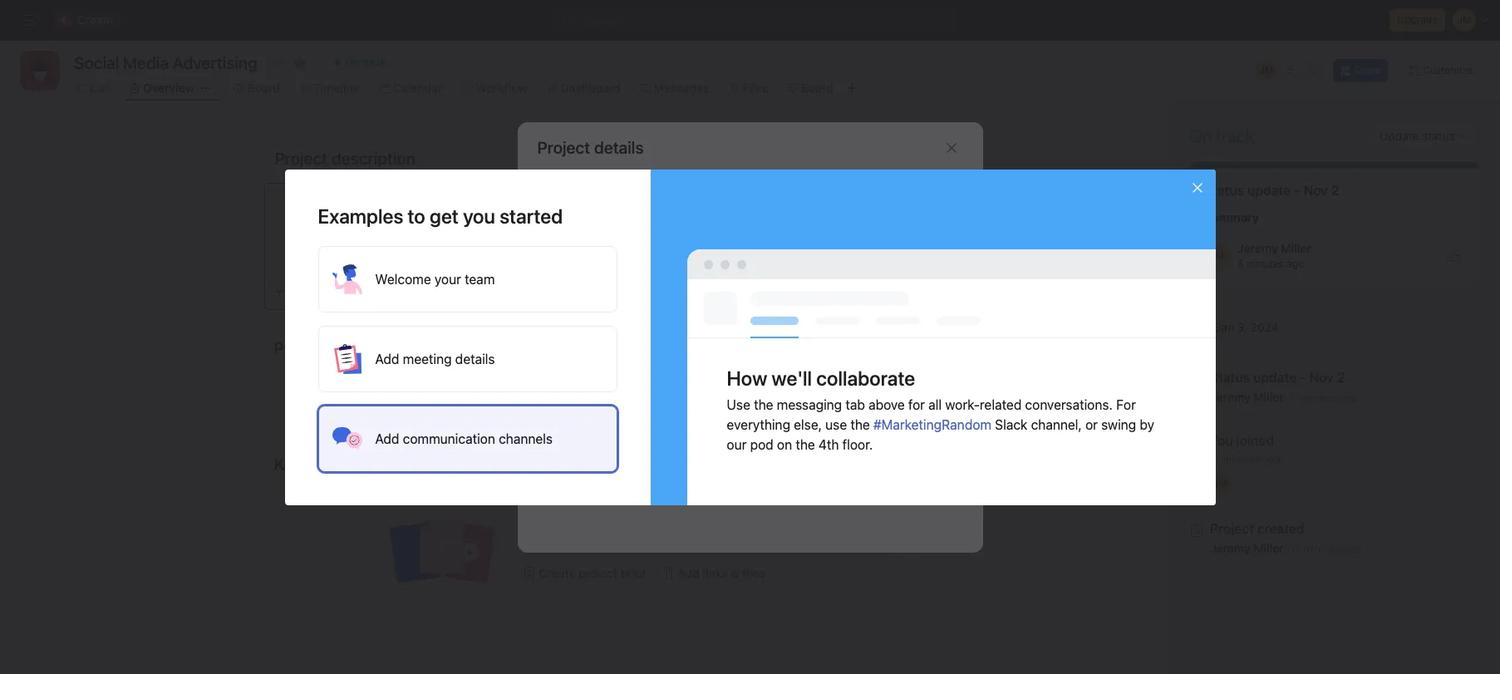 Task type: locate. For each thing, give the bounding box(es) containing it.
board left timeline link in the left top of the page
[[248, 81, 280, 95]]

how
[[727, 366, 768, 389]]

brief down 'supporting'
[[621, 566, 646, 580]]

0 horizontal spatial board
[[248, 81, 280, 95]]

17 down you
[[1210, 453, 1221, 466]]

Name text field
[[537, 217, 963, 246]]

status
[[1205, 183, 1245, 198], [1210, 370, 1250, 385]]

italics image
[[331, 287, 341, 297]]

slack
[[995, 417, 1028, 432]]

board for 1st 'board' link from left
[[248, 81, 280, 95]]

0 horizontal spatial 17
[[1210, 453, 1221, 466]]

0 vertical spatial -
[[1295, 183, 1301, 198]]

miller down status update - nov 2 button
[[1254, 390, 1284, 404]]

bug image
[[30, 61, 50, 81]]

project details
[[537, 138, 644, 157]]

0 vertical spatial team
[[465, 271, 495, 286]]

your for align
[[548, 514, 572, 528]]

2 add from the top
[[375, 431, 399, 446]]

add left communication
[[375, 431, 399, 446]]

0 vertical spatial jeremy miller link
[[1238, 241, 1312, 255]]

welcome your team
[[375, 271, 495, 286]]

a right with
[[755, 514, 761, 528]]

miller down status update - nov 2
[[1281, 241, 1312, 255]]

board right files
[[801, 81, 834, 95]]

1 horizontal spatial project
[[579, 566, 618, 580]]

jm inside button
[[1260, 64, 1274, 76]]

1 vertical spatial miller
[[1254, 390, 1284, 404]]

2 horizontal spatial the
[[851, 417, 870, 432]]

our
[[727, 437, 747, 452]]

workflow link
[[463, 79, 528, 97]]

miller inside project created jeremy miller 17 minutes ago
[[1254, 541, 1284, 555]]

the down else,
[[796, 437, 815, 452]]

minutes down project created
[[1304, 543, 1341, 555]]

brief inside button
[[621, 566, 646, 580]]

tab
[[846, 397, 865, 412]]

jeremy miller link
[[1238, 241, 1312, 255], [1210, 390, 1284, 404], [1210, 541, 1284, 555]]

17 inside you joined 17 minutes ago
[[1210, 453, 1221, 466]]

jeremy miller link for status
[[1210, 390, 1284, 404]]

ago inside project created jeremy miller 17 minutes ago
[[1344, 543, 1362, 555]]

ago
[[1287, 258, 1305, 270], [1340, 392, 1358, 404], [1264, 453, 1281, 466], [1344, 543, 1362, 555]]

latest status update element
[[1191, 161, 1480, 286]]

1 vertical spatial brief
[[621, 566, 646, 580]]

team for align
[[575, 514, 602, 528]]

brief
[[559, 532, 584, 546], [621, 566, 646, 580]]

0 vertical spatial miller
[[1281, 241, 1312, 255]]

0 horizontal spatial team
[[465, 271, 495, 286]]

jeremy miller link down summary
[[1238, 241, 1312, 255]]

board for 1st 'board' link from the right
[[801, 81, 834, 95]]

1 vertical spatial jm
[[1211, 249, 1225, 262]]

4th
[[819, 437, 839, 452]]

6 down summary
[[1238, 258, 1244, 270]]

jm
[[1260, 64, 1274, 76], [1211, 249, 1225, 262], [1213, 477, 1227, 490]]

toolbar
[[267, 273, 906, 303]]

project down align
[[518, 532, 556, 546]]

underline image
[[358, 287, 368, 297]]

update inside latest status update element
[[1248, 183, 1291, 198]]

jeremy
[[1238, 241, 1278, 255], [1210, 390, 1251, 404], [1210, 541, 1251, 555]]

calendar link
[[380, 79, 443, 97]]

0 vertical spatial jm
[[1260, 64, 1274, 76]]

minutes
[[1247, 258, 1284, 270], [1300, 392, 1337, 404], [1224, 453, 1261, 466], [1304, 543, 1341, 555]]

board link left timeline link in the left top of the page
[[234, 79, 280, 97]]

update
[[1248, 183, 1291, 198], [1254, 370, 1297, 385]]

add communication channels
[[375, 431, 553, 446]]

use the messaging tab above for all work-related conversations. for everything else, use the
[[727, 397, 1136, 432]]

files link
[[729, 79, 768, 97]]

1 horizontal spatial the
[[796, 437, 815, 452]]

1 board from the left
[[248, 81, 280, 95]]

pod
[[750, 437, 774, 452]]

your right align
[[548, 514, 572, 528]]

- inside latest status update element
[[1295, 183, 1301, 198]]

1 horizontal spatial your
[[548, 514, 572, 528]]

how we'll collaborate
[[727, 366, 915, 389]]

1 add from the top
[[375, 351, 399, 366]]

1 horizontal spatial 17
[[1291, 543, 1301, 555]]

the
[[754, 397, 774, 412], [851, 417, 870, 432], [796, 437, 815, 452]]

miller
[[1281, 241, 1312, 255], [1254, 390, 1284, 404], [1254, 541, 1284, 555]]

minutes down "nov" on the bottom right of page
[[1300, 392, 1337, 404]]

minutes down you joined button on the bottom right of page
[[1224, 453, 1261, 466]]

minutes inside jeremy miller 6 minutes ago
[[1247, 258, 1284, 270]]

17
[[1210, 453, 1221, 466], [1291, 543, 1301, 555]]

jeremy down project created
[[1210, 541, 1251, 555]]

2 board from the left
[[801, 81, 834, 95]]

1 vertical spatial 17
[[1291, 543, 1301, 555]]

- left "nov" on the bottom right of page
[[1300, 370, 1307, 385]]

2 a from the left
[[755, 514, 761, 528]]

on track
[[1191, 126, 1254, 145]]

jeremy inside status update - nov 2 jeremy miller 6 minutes ago
[[1210, 390, 1251, 404]]

list
[[90, 81, 110, 95]]

jeremy miller link down project created
[[1210, 541, 1284, 555]]

dashboard
[[561, 81, 621, 95]]

1 horizontal spatial board link
[[788, 79, 834, 97]]

6 inside jeremy miller 6 minutes ago
[[1238, 258, 1244, 270]]

board link
[[234, 79, 280, 97], [788, 79, 834, 97]]

update up summary
[[1248, 183, 1291, 198]]

channels
[[499, 431, 553, 446]]

add
[[375, 351, 399, 366], [375, 431, 399, 446]]

summary
[[1205, 210, 1260, 224]]

board
[[248, 81, 280, 95], [801, 81, 834, 95]]

1 vertical spatial 6
[[1291, 392, 1297, 404]]

jeremy miller link down status update - nov 2 button
[[1210, 390, 1284, 404]]

1 horizontal spatial brief
[[621, 566, 646, 580]]

miller down project created
[[1254, 541, 1284, 555]]

1 vertical spatial add
[[375, 431, 399, 446]]

your
[[435, 271, 461, 286], [548, 514, 572, 528]]

0 vertical spatial update
[[1248, 183, 1291, 198]]

6 inside status update - nov 2 jeremy miller 6 minutes ago
[[1291, 392, 1297, 404]]

2 vertical spatial miller
[[1254, 541, 1284, 555]]

communication
[[403, 431, 495, 446]]

add left meeting at bottom
[[375, 351, 399, 366]]

1 vertical spatial update
[[1254, 370, 1297, 385]]

due
[[757, 261, 776, 273]]

- inside status update - nov 2 jeremy miller 6 minutes ago
[[1300, 370, 1307, 385]]

0 vertical spatial brief
[[559, 532, 584, 546]]

upgrade
[[1398, 13, 1438, 26]]

your inside "align your team around a shared vision with a project brief and supporting resources."
[[548, 514, 572, 528]]

status update - nov 2 jeremy miller 6 minutes ago
[[1210, 370, 1358, 404]]

team up 'numbered list' image
[[465, 271, 495, 286]]

align
[[518, 514, 545, 528]]

0 vertical spatial project
[[518, 532, 556, 546]]

update left "nov" on the bottom right of page
[[1254, 370, 1297, 385]]

ago inside jeremy miller 6 minutes ago
[[1287, 258, 1305, 270]]

0 vertical spatial 17
[[1210, 453, 1221, 466]]

1 vertical spatial jeremy miller link
[[1210, 390, 1284, 404]]

#marketingrandom
[[874, 417, 992, 432]]

0 horizontal spatial brief
[[559, 532, 584, 546]]

a up 'supporting'
[[646, 514, 652, 528]]

1 board link from the left
[[234, 79, 280, 97]]

update for nov 2
[[1248, 183, 1291, 198]]

jeremy up you
[[1210, 390, 1251, 404]]

1 vertical spatial your
[[548, 514, 572, 528]]

a
[[646, 514, 652, 528], [755, 514, 761, 528]]

0 horizontal spatial your
[[435, 271, 461, 286]]

your up bulleted list 'icon'
[[435, 271, 461, 286]]

17 down project created
[[1291, 543, 1301, 555]]

1 vertical spatial status
[[1210, 370, 1250, 385]]

list link
[[76, 79, 110, 97]]

minutes inside project created jeremy miller 17 minutes ago
[[1304, 543, 1341, 555]]

nov 2
[[1304, 183, 1340, 198]]

1 vertical spatial team
[[575, 514, 602, 528]]

status update - nov 2 button
[[1210, 369, 1358, 386]]

jeremy down summary
[[1238, 241, 1278, 255]]

add for add communication channels
[[375, 431, 399, 446]]

6 down status update - nov 2 button
[[1291, 392, 1297, 404]]

miller inside status update - nov 2 jeremy miller 6 minutes ago
[[1254, 390, 1284, 404]]

1 vertical spatial -
[[1300, 370, 1307, 385]]

remove from starred image
[[293, 56, 307, 69]]

0 vertical spatial 6
[[1238, 258, 1244, 270]]

the up floor.
[[851, 417, 870, 432]]

get
[[430, 204, 459, 227]]

timeline link
[[300, 79, 360, 97]]

with
[[729, 514, 752, 528]]

0 vertical spatial add
[[375, 351, 399, 366]]

status right close icon
[[1205, 183, 1245, 198]]

status up you
[[1210, 370, 1250, 385]]

minutes down summary
[[1247, 258, 1284, 270]]

-
[[1295, 183, 1301, 198], [1300, 370, 1307, 385]]

0 horizontal spatial 6
[[1238, 258, 1244, 270]]

0 vertical spatial jeremy
[[1238, 241, 1278, 255]]

0 horizontal spatial project
[[518, 532, 556, 546]]

use
[[826, 417, 847, 432]]

None text field
[[70, 47, 262, 77]]

resources.
[[672, 532, 728, 546]]

jm button
[[1257, 61, 1277, 81]]

project details dialog
[[518, 122, 983, 552]]

board link right files
[[788, 79, 834, 97]]

create
[[539, 566, 576, 580]]

1 vertical spatial project
[[579, 566, 618, 580]]

1 horizontal spatial 6
[[1291, 392, 1297, 404]]

team inside "align your team around a shared vision with a project brief and supporting resources."
[[575, 514, 602, 528]]

- for nov
[[1300, 370, 1307, 385]]

numbered list image
[[464, 287, 474, 297]]

0 vertical spatial status
[[1205, 183, 1245, 198]]

1 horizontal spatial team
[[575, 514, 602, 528]]

2 vertical spatial the
[[796, 437, 815, 452]]

0 horizontal spatial board link
[[234, 79, 280, 97]]

0 horizontal spatial the
[[754, 397, 774, 412]]

bulleted list image
[[438, 287, 448, 297]]

code image
[[411, 287, 421, 297]]

1 horizontal spatial board
[[801, 81, 834, 95]]

the up everything
[[754, 397, 774, 412]]

team
[[465, 271, 495, 286], [575, 514, 602, 528]]

align your team around a shared vision with a project brief and supporting resources.
[[518, 514, 761, 546]]

project down and
[[579, 566, 618, 580]]

update inside status update - nov 2 jeremy miller 6 minutes ago
[[1254, 370, 1297, 385]]

shared
[[655, 514, 692, 528]]

2 vertical spatial jeremy miller link
[[1210, 541, 1284, 555]]

team for welcome
[[465, 271, 495, 286]]

- left nov 2 in the top of the page
[[1295, 183, 1301, 198]]

work-
[[946, 397, 980, 412]]

1 horizontal spatial a
[[755, 514, 761, 528]]

team up and
[[575, 514, 602, 528]]

2 vertical spatial jeremy
[[1210, 541, 1251, 555]]

0 vertical spatial your
[[435, 271, 461, 286]]

brief left and
[[559, 532, 584, 546]]

6
[[1238, 258, 1244, 270], [1291, 392, 1297, 404]]

conversations.
[[1025, 397, 1113, 412]]

status inside status update - nov 2 jeremy miller 6 minutes ago
[[1210, 370, 1250, 385]]

your for welcome
[[435, 271, 461, 286]]

17 inside project created jeremy miller 17 minutes ago
[[1291, 543, 1301, 555]]

1 vertical spatial jeremy
[[1210, 390, 1251, 404]]

update for nov
[[1254, 370, 1297, 385]]

0 horizontal spatial a
[[646, 514, 652, 528]]

you started
[[463, 204, 563, 227]]

files
[[743, 81, 768, 95]]



Task type: describe. For each thing, give the bounding box(es) containing it.
project created
[[1210, 521, 1305, 536]]

welcome
[[375, 271, 431, 286]]

status for status update - nov 2 jeremy miller 6 minutes ago
[[1210, 370, 1250, 385]]

1 vertical spatial the
[[851, 417, 870, 432]]

timeline
[[313, 81, 360, 95]]

examples to get you started
[[318, 204, 563, 227]]

messages
[[654, 81, 709, 95]]

share button
[[1333, 59, 1389, 82]]

you joined 17 minutes ago
[[1210, 433, 1281, 466]]

share
[[1354, 64, 1381, 76]]

create project brief
[[539, 566, 646, 580]]

the inside slack channel, or swing by our pod on the 4th floor.
[[796, 437, 815, 452]]

@
[[564, 389, 575, 403]]

floor.
[[843, 437, 873, 452]]

close image
[[1191, 181, 1204, 194]]

date
[[779, 261, 800, 273]]

2
[[1338, 370, 1346, 385]]

messaging
[[777, 397, 842, 412]]

1 a from the left
[[646, 514, 652, 528]]

to
[[408, 204, 425, 227]]

jm inside latest status update element
[[1211, 249, 1225, 262]]

else,
[[794, 417, 822, 432]]

everything
[[727, 417, 791, 432]]

ago inside you joined 17 minutes ago
[[1264, 453, 1281, 466]]

Project description title text field
[[264, 141, 420, 176]]

for
[[1117, 397, 1136, 412]]

status for status update - nov 2
[[1205, 183, 1245, 198]]

upgrade button
[[1390, 8, 1446, 32]]

due date
[[757, 261, 800, 273]]

on
[[777, 437, 792, 452]]

jeremy miller link inside latest status update element
[[1238, 241, 1312, 255]]

supporting
[[610, 532, 668, 546]]

example text for how we'll collaborate section image
[[687, 249, 1216, 505]]

add for add meeting details
[[375, 351, 399, 366]]

dashboard link
[[548, 79, 621, 97]]

we'll collaborate
[[772, 366, 915, 389]]

project roles
[[274, 338, 367, 357]]

jeremy miller link for project created
[[1210, 541, 1284, 555]]

messages link
[[641, 79, 709, 97]]

examples
[[318, 204, 403, 227]]

miller inside jeremy miller 6 minutes ago
[[1281, 241, 1312, 255]]

jeremy miller 6 minutes ago
[[1238, 241, 1312, 270]]

create project brief button
[[518, 559, 651, 589]]

Project description title text field
[[527, 345, 659, 374]]

0 vertical spatial the
[[754, 397, 774, 412]]

minutes inside you joined 17 minutes ago
[[1224, 453, 1261, 466]]

0 likes. click to like this task image
[[1447, 249, 1461, 263]]

and
[[587, 532, 607, 546]]

channel,
[[1031, 417, 1082, 432]]

all
[[929, 397, 942, 412]]

you
[[1210, 433, 1233, 448]]

use
[[727, 397, 751, 412]]

project created jeremy miller 17 minutes ago
[[1210, 521, 1362, 555]]

vision
[[695, 514, 726, 528]]

swing
[[1102, 417, 1137, 432]]

status update - nov 2
[[1205, 183, 1340, 198]]

jeremy inside jeremy miller 6 minutes ago
[[1238, 241, 1278, 255]]

calendar
[[393, 81, 443, 95]]

minutes inside status update - nov 2 jeremy miller 6 minutes ago
[[1300, 392, 1337, 404]]

by
[[1140, 417, 1155, 432]]

for
[[909, 397, 925, 412]]

slack channel, or swing by our pod on the 4th floor.
[[727, 417, 1155, 452]]

nov
[[1310, 370, 1334, 385]]

ago inside status update - nov 2 jeremy miller 6 minutes ago
[[1340, 392, 1358, 404]]

meeting
[[403, 351, 452, 366]]

add meeting details
[[375, 351, 495, 366]]

- for nov 2
[[1295, 183, 1301, 198]]

you joined button
[[1210, 432, 1281, 449]]

or
[[1086, 417, 1098, 432]]

project inside "align your team around a shared vision with a project brief and supporting resources."
[[518, 532, 556, 546]]

jeremy inside project created jeremy miller 17 minutes ago
[[1210, 541, 1251, 555]]

project inside button
[[579, 566, 618, 580]]

joined
[[1237, 433, 1274, 448]]

close this dialog image
[[945, 141, 958, 155]]

overview
[[143, 81, 194, 95]]

details
[[455, 351, 495, 366]]

related
[[980, 397, 1022, 412]]

workflow
[[476, 81, 528, 95]]

around
[[605, 514, 643, 528]]

above
[[869, 397, 905, 412]]

2 vertical spatial jm
[[1213, 477, 1227, 490]]

2 board link from the left
[[788, 79, 834, 97]]

overview link
[[130, 79, 194, 97]]

key resources
[[274, 455, 380, 474]]

name
[[537, 196, 565, 208]]

brief inside "align your team around a shared vision with a project brief and supporting resources."
[[559, 532, 584, 546]]



Task type: vqa. For each thing, say whether or not it's contained in the screenshot.
Goal related to Goal status
no



